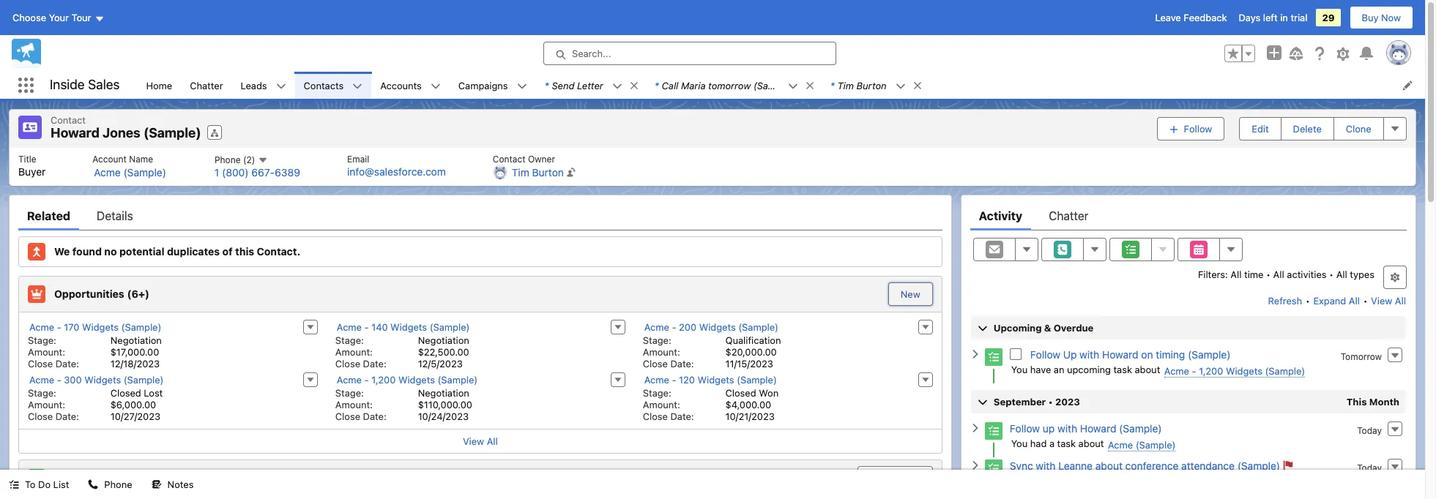 Task type: describe. For each thing, give the bounding box(es) containing it.
and
[[1212, 475, 1228, 487]]

acme (sample) link for task
[[1108, 439, 1176, 452]]

duplicates
[[167, 245, 220, 258]]

do
[[38, 479, 51, 491]]

acme inside 'account name acme (sample)'
[[94, 166, 121, 178]]

1 horizontal spatial acme - 1,200 widgets (sample) link
[[1165, 365, 1306, 378]]

opportunities (6+)
[[54, 288, 149, 300]]

1 vertical spatial burton
[[532, 166, 564, 178]]

list for leave feedback link
[[137, 72, 1425, 99]]

- for acme - 1,200 widgets (sample)
[[364, 374, 369, 386]]

acme - 1,200 widgets (sample)
[[337, 374, 478, 386]]

follow for follow up with howard (sample)
[[1010, 422, 1040, 435]]

to do list button
[[0, 470, 78, 500]]

amount: inside closed lost amount:
[[28, 399, 65, 411]]

acme for acme - 120 widgets (sample)
[[644, 374, 669, 386]]

refresh
[[1268, 295, 1303, 307]]

(sample) down '12/5/2023'
[[438, 374, 478, 386]]

$4,000.00 close date:
[[643, 399, 771, 422]]

details link
[[97, 201, 133, 230]]

email info@salesforce.com
[[347, 153, 446, 178]]

stage: for acme - 1,200 widgets (sample)
[[335, 387, 364, 399]]

with up upcoming
[[1080, 348, 1100, 361]]

• right activities
[[1330, 268, 1334, 280]]

home link
[[137, 72, 181, 99]]

1 vertical spatial view all link
[[19, 429, 942, 453]]

acme for acme - 300 widgets (sample)
[[29, 374, 54, 386]]

- for acme - 300 widgets (sample)
[[57, 374, 61, 386]]

0 vertical spatial view
[[1371, 295, 1393, 307]]

jones
[[103, 125, 140, 141]]

owner
[[528, 153, 555, 164]]

about inside 'you had a task about acme (sample)'
[[1079, 438, 1104, 449]]

1 (800) 667-6389 link
[[215, 167, 300, 179]]

* call maria tomorrow (sample)
[[655, 79, 794, 91]]

qualification amount:
[[643, 334, 781, 358]]

tour
[[71, 12, 91, 23]]

$22,500.00
[[418, 346, 469, 358]]

• down types at the right bottom of the page
[[1364, 295, 1368, 307]]

(sample) up $22,500.00
[[430, 321, 470, 333]]

list for home link
[[10, 148, 1416, 186]]

widgets inside you have an upcoming task about acme - 1,200 widgets (sample)
[[1226, 365, 1263, 377]]

on
[[1141, 348, 1153, 361]]

(sample) up lost
[[124, 374, 164, 386]]

in
[[1281, 12, 1288, 23]]

tab list containing related
[[18, 201, 943, 230]]

edit
[[1252, 123, 1269, 135]]

howard for follow up with howard (sample)
[[1080, 422, 1117, 435]]

stage: for acme - 140 widgets (sample)
[[335, 334, 364, 346]]

upcoming & overdue button
[[971, 316, 1406, 340]]

negotiation amount: for $17,000.00
[[28, 334, 162, 358]]

up
[[1043, 422, 1055, 435]]

(sample) up won
[[737, 374, 777, 386]]

won
[[759, 387, 779, 399]]

12/18/2023
[[110, 358, 160, 370]]

(sample) up '$17,000.00' on the bottom left of page
[[121, 321, 161, 333]]

list
[[53, 479, 69, 491]]

trial
[[1291, 12, 1308, 23]]

title
[[18, 153, 36, 164]]

2 list item from the left
[[646, 72, 822, 99]]

found
[[72, 245, 102, 258]]

we
[[54, 245, 70, 258]]

* tim burton
[[830, 79, 887, 91]]

• left 2023
[[1049, 396, 1053, 408]]

widgets for acme - 170 widgets (sample)
[[82, 321, 119, 333]]

new button
[[888, 282, 933, 306]]

follow up with howard on timing (sample) link
[[1030, 348, 1231, 361]]

attendance
[[1182, 460, 1235, 472]]

high-priority task image
[[1283, 461, 1294, 471]]

howard jones (sample)
[[51, 125, 201, 141]]

stage: for acme - 120 widgets (sample)
[[643, 387, 672, 399]]

acme - 140 widgets (sample)
[[337, 321, 470, 333]]

negotiation for $110,000.00
[[418, 387, 469, 399]]

acme - 200 widgets (sample) link
[[644, 321, 779, 334]]

negotiation amount: for $110,000.00
[[335, 387, 469, 411]]

12/5/2023
[[418, 358, 463, 370]]

send
[[552, 79, 575, 91]]

* for * send letter
[[545, 79, 549, 91]]

date: for 200
[[671, 358, 694, 370]]

0 horizontal spatial acme - 1,200 widgets (sample) link
[[337, 374, 478, 386]]

negotiation amount: for $22,500.00
[[335, 334, 469, 358]]

you inside 'you had a task with leanne tomlin (sample) and 3 others about'
[[1011, 475, 1028, 487]]

(sample) up others
[[1238, 460, 1280, 472]]

acme inside 'you had a task about acme (sample)'
[[1108, 439, 1133, 451]]

(sample) inside 'account name acme (sample)'
[[123, 166, 166, 178]]

contacts list item
[[295, 72, 372, 99]]

(sample) inside you have an upcoming task about acme - 1,200 widgets (sample)
[[1265, 365, 1306, 377]]

maria
[[681, 79, 706, 91]]

filters:
[[1198, 268, 1228, 280]]

filters: all time • all activities • all types
[[1198, 268, 1375, 280]]

details
[[97, 209, 133, 222]]

time
[[1245, 268, 1264, 280]]

1
[[215, 167, 219, 179]]

(sample) down upcoming & overdue dropdown button
[[1188, 348, 1231, 361]]

text default image inside accounts list item
[[431, 81, 441, 91]]

$22,500.00 close date:
[[335, 346, 469, 370]]

of
[[222, 245, 233, 258]]

text default image inside phone (2) dropdown button
[[258, 156, 268, 166]]

you have an upcoming task about acme - 1,200 widgets (sample)
[[1011, 364, 1306, 377]]

* for * tim burton
[[830, 79, 835, 91]]

text default image inside campaigns list item
[[517, 81, 527, 91]]

acme - 140 widgets (sample) link
[[337, 321, 470, 334]]

• right time
[[1266, 268, 1271, 280]]

upcoming
[[1067, 364, 1111, 375]]

had for you had a task with leanne tomlin (sample) and 3 others about
[[1030, 475, 1047, 487]]

10/21/2023
[[726, 411, 775, 422]]

amount: for $22,500.00 close date:
[[335, 346, 373, 358]]

tomlin
[[1136, 476, 1165, 488]]

2023
[[1056, 396, 1080, 408]]

text default image inside phone button
[[88, 480, 98, 490]]

had for you had a task about acme (sample)
[[1030, 438, 1047, 449]]

follow for follow up with howard on timing (sample)
[[1030, 348, 1061, 361]]

today for and
[[1357, 463, 1382, 474]]

$20,000.00
[[726, 346, 777, 358]]

chatter inside tab list
[[1049, 209, 1089, 222]]

call
[[662, 79, 679, 91]]

inside sales
[[50, 77, 120, 92]]

• left expand
[[1306, 295, 1310, 307]]

this month
[[1347, 396, 1400, 408]]

about inside 'you had a task with leanne tomlin (sample) and 3 others about'
[[1270, 475, 1296, 487]]

phone for phone
[[104, 479, 132, 491]]

related tab panel
[[18, 230, 943, 500]]

refresh • expand all • view all
[[1268, 295, 1406, 307]]

1 horizontal spatial view all link
[[1371, 289, 1407, 312]]

(sample) up sync with leanne about conference attendance (sample) "link"
[[1119, 422, 1162, 435]]

sync with leanne about conference attendance (sample) link
[[1010, 460, 1280, 472]]

close for $4,000.00 close date:
[[643, 411, 668, 422]]

no
[[104, 245, 117, 258]]

1 list item from the left
[[536, 72, 646, 99]]

&
[[1044, 322, 1051, 334]]

quotes (0)
[[54, 472, 109, 484]]

$6,000.00
[[110, 399, 156, 411]]

chatter link for activity link
[[1049, 201, 1089, 230]]

with right the "up"
[[1058, 422, 1078, 435]]

refresh button
[[1268, 289, 1303, 312]]

info@salesforce.com
[[347, 165, 446, 178]]

300
[[64, 374, 82, 386]]

september
[[994, 396, 1046, 408]]

clone button
[[1334, 117, 1384, 140]]

date: for 300
[[55, 411, 79, 422]]

accounts list item
[[372, 72, 450, 99]]

negotiation for $17,000.00
[[110, 334, 162, 346]]

we found no potential duplicates of this contact.
[[54, 245, 300, 258]]

acme - 120 widgets (sample) link
[[644, 374, 777, 386]]

notes
[[167, 479, 194, 491]]

september  •  2023
[[994, 396, 1080, 408]]

170
[[64, 321, 79, 333]]

acme - 200 widgets (sample)
[[644, 321, 779, 333]]

delete button
[[1281, 117, 1335, 140]]

0 vertical spatial burton
[[857, 79, 887, 91]]

buy
[[1362, 12, 1379, 23]]

contacts
[[304, 79, 344, 91]]

about inside you have an upcoming task about acme - 1,200 widgets (sample)
[[1135, 364, 1161, 375]]

about down 'you had a task about acme (sample)'
[[1096, 460, 1123, 472]]

* send letter
[[545, 79, 603, 91]]

edit button
[[1240, 117, 1282, 140]]

closed lost amount:
[[28, 387, 163, 411]]

- for acme - 120 widgets (sample)
[[672, 374, 677, 386]]

widgets for acme - 300 widgets (sample)
[[84, 374, 121, 386]]

follow for follow
[[1184, 123, 1213, 135]]

new
[[901, 288, 921, 300]]

leads list item
[[232, 72, 295, 99]]

1,200 inside 'related' tab panel
[[372, 374, 396, 386]]



Task type: vqa. For each thing, say whether or not it's contained in the screenshot.


Task type: locate. For each thing, give the bounding box(es) containing it.
howard up account
[[51, 125, 100, 141]]

amount: for $110,000.00 close date:
[[335, 399, 373, 411]]

close inside '$6,000.00 close date:'
[[28, 411, 53, 422]]

close inside $4,000.00 close date:
[[643, 411, 668, 422]]

tomorrow
[[708, 79, 751, 91]]

task down 'you had a task about acme (sample)'
[[1057, 475, 1076, 487]]

amount: down 170
[[28, 346, 65, 358]]

follow left the "up"
[[1010, 422, 1040, 435]]

campaigns link
[[450, 72, 517, 99]]

chatter right activity link
[[1049, 209, 1089, 222]]

1 vertical spatial today
[[1357, 463, 1382, 474]]

closed up 10/21/2023
[[726, 387, 756, 399]]

group
[[1225, 45, 1256, 62]]

upcoming
[[994, 322, 1042, 334]]

(sample) inside 'you had a task about acme (sample)'
[[1136, 439, 1176, 451]]

(sample) inside 'you had a task with leanne tomlin (sample) and 3 others about'
[[1168, 476, 1208, 488]]

1 vertical spatial you
[[1011, 438, 1028, 449]]

a inside 'you had a task with leanne tomlin (sample) and 3 others about'
[[1050, 475, 1055, 487]]

2 * from the left
[[655, 79, 659, 91]]

close for $6,000.00 close date:
[[28, 411, 53, 422]]

stage: down acme - 1,200 widgets (sample)
[[335, 387, 364, 399]]

choose
[[12, 12, 46, 23]]

date: down acme - 1,200 widgets (sample)
[[363, 411, 387, 422]]

0 vertical spatial task image
[[985, 348, 1003, 366]]

negotiation amount: down acme - 1,200 widgets (sample)
[[335, 387, 469, 411]]

leave feedback link
[[1156, 12, 1227, 23]]

widgets for acme - 120 widgets (sample)
[[698, 374, 734, 386]]

closed inside closed lost amount:
[[110, 387, 141, 399]]

chatter link
[[181, 72, 232, 99], [1049, 201, 1089, 230]]

tab list containing activity
[[970, 201, 1407, 230]]

0 horizontal spatial tab list
[[18, 201, 943, 230]]

close up acme - 1,200 widgets (sample)
[[335, 358, 360, 370]]

acme for acme - 1,200 widgets (sample)
[[337, 374, 362, 386]]

stage: down acme - 140 widgets (sample) link
[[335, 334, 364, 346]]

amount: inside qualification amount:
[[643, 346, 680, 358]]

tim burton link
[[512, 166, 564, 179]]

0 vertical spatial today
[[1357, 425, 1382, 436]]

view
[[1371, 295, 1393, 307], [463, 435, 484, 447]]

howard left on at the bottom of page
[[1102, 348, 1139, 361]]

0 vertical spatial task
[[1114, 364, 1132, 375]]

1 horizontal spatial tim
[[838, 79, 854, 91]]

acme down timing
[[1165, 365, 1190, 377]]

date: inside $110,000.00 close date:
[[363, 411, 387, 422]]

$6,000.00 close date:
[[28, 399, 156, 422]]

view down 10/24/2023 on the left of page
[[463, 435, 484, 447]]

had down the "up"
[[1030, 438, 1047, 449]]

view all link
[[1371, 289, 1407, 312], [19, 429, 942, 453]]

1 vertical spatial view
[[463, 435, 484, 447]]

with down 'you had a task about acme (sample)'
[[1079, 475, 1097, 487]]

delete
[[1293, 123, 1322, 135]]

contact.
[[257, 245, 300, 258]]

2 vertical spatial task
[[1057, 475, 1076, 487]]

leads link
[[232, 72, 276, 99]]

- down $22,500.00 close date:
[[364, 374, 369, 386]]

howard
[[51, 125, 100, 141], [1102, 348, 1139, 361], [1080, 422, 1117, 435]]

text default image inside to do list button
[[9, 480, 19, 490]]

acme (sample) link for (sample)
[[94, 166, 166, 179]]

0 vertical spatial you
[[1011, 364, 1028, 375]]

acme - 1,200 widgets (sample) link
[[1165, 365, 1306, 378], [337, 374, 478, 386]]

you inside you have an upcoming task about acme - 1,200 widgets (sample)
[[1011, 364, 1028, 375]]

stage: down acme - 200 widgets (sample) "link"
[[643, 334, 672, 346]]

- left 140
[[364, 321, 369, 333]]

2 a from the top
[[1050, 475, 1055, 487]]

(sample) up conference
[[1136, 439, 1176, 451]]

3
[[1231, 475, 1237, 487]]

acme down $22,500.00 close date:
[[337, 374, 362, 386]]

list containing home
[[137, 72, 1425, 99]]

0 horizontal spatial burton
[[532, 166, 564, 178]]

email
[[347, 153, 369, 164]]

you for you had a task about
[[1011, 438, 1028, 449]]

acme left 300
[[29, 374, 54, 386]]

contact up tim burton
[[493, 153, 526, 164]]

3 you from the top
[[1011, 475, 1028, 487]]

date: inside $17,000.00 close date:
[[55, 358, 79, 370]]

amount: down 300
[[28, 399, 65, 411]]

date: for 170
[[55, 358, 79, 370]]

date: down 120
[[671, 411, 694, 422]]

0 vertical spatial contact
[[51, 114, 86, 126]]

stage: down acme - 300 widgets (sample) link
[[28, 387, 56, 399]]

amount: for $17,000.00 close date:
[[28, 346, 65, 358]]

acme for acme - 140 widgets (sample)
[[337, 321, 362, 333]]

widgets for acme - 140 widgets (sample)
[[391, 321, 427, 333]]

search... button
[[544, 42, 837, 65]]

closed won amount:
[[643, 387, 779, 411]]

follow up have
[[1030, 348, 1061, 361]]

1 horizontal spatial acme (sample) link
[[1108, 439, 1176, 452]]

task image for you have an upcoming task about acme - 1,200 widgets (sample)
[[985, 348, 1003, 366]]

0 vertical spatial view all link
[[1371, 289, 1407, 312]]

$4,000.00
[[726, 399, 771, 411]]

task inside 'you had a task with leanne tomlin (sample) and 3 others about'
[[1057, 475, 1076, 487]]

closed up 10/27/2023
[[110, 387, 141, 399]]

leave
[[1156, 12, 1181, 23]]

negotiation for $22,500.00
[[418, 334, 469, 346]]

acme up sync with leanne about conference attendance (sample)
[[1108, 439, 1133, 451]]

qualification
[[726, 334, 781, 346]]

negotiation up 10/24/2023 on the left of page
[[418, 387, 469, 399]]

1 tab list from the left
[[18, 201, 943, 230]]

0 horizontal spatial leanne
[[1059, 460, 1093, 472]]

6389
[[275, 167, 300, 179]]

1 vertical spatial chatter link
[[1049, 201, 1089, 230]]

text default image
[[276, 81, 286, 91], [353, 81, 363, 91], [788, 81, 798, 91], [896, 81, 906, 91], [258, 156, 268, 166], [970, 349, 981, 360], [88, 480, 98, 490], [151, 480, 162, 490]]

closed for closed lost
[[110, 387, 141, 399]]

today for you had a task about acme (sample)
[[1357, 425, 1382, 436]]

1 (800) 667-6389
[[215, 167, 300, 179]]

task down follow up with howard on timing (sample)
[[1114, 364, 1132, 375]]

left
[[1263, 12, 1278, 23]]

1,200 down upcoming & overdue dropdown button
[[1199, 365, 1224, 377]]

date: for 120
[[671, 411, 694, 422]]

negotiation amount: down acme - 170 widgets (sample) link at the left bottom of the page
[[28, 334, 162, 358]]

to
[[25, 479, 36, 491]]

10/27/2023
[[110, 411, 160, 422]]

you for you have an upcoming task about
[[1011, 364, 1028, 375]]

with inside 'you had a task with leanne tomlin (sample) and 3 others about'
[[1079, 475, 1097, 487]]

stage: down opportunities 'icon'
[[28, 334, 56, 346]]

- left 120
[[672, 374, 677, 386]]

date: for 1,200
[[363, 411, 387, 422]]

1 vertical spatial task image
[[985, 422, 1003, 440]]

widgets up closed won amount:
[[698, 374, 734, 386]]

2 today from the top
[[1357, 463, 1382, 474]]

acme (sample) link down the name on the left
[[94, 166, 166, 179]]

potential
[[119, 245, 164, 258]]

contact inside list
[[493, 153, 526, 164]]

amount: inside closed won amount:
[[643, 399, 680, 411]]

0 vertical spatial acme (sample) link
[[94, 166, 166, 179]]

list containing buyer
[[10, 148, 1416, 186]]

3 list item from the left
[[822, 72, 929, 99]]

name
[[129, 153, 153, 164]]

about
[[1135, 364, 1161, 375], [1079, 438, 1104, 449], [1096, 460, 1123, 472], [1270, 475, 1296, 487]]

1 horizontal spatial phone
[[215, 154, 241, 165]]

acme (sample) link up sync with leanne about conference attendance (sample) "link"
[[1108, 439, 1176, 452]]

$20,000.00 close date:
[[643, 346, 777, 370]]

1 task image from the top
[[985, 348, 1003, 366]]

widgets down $22,500.00 close date:
[[398, 374, 435, 386]]

3 * from the left
[[830, 79, 835, 91]]

campaigns list item
[[450, 72, 536, 99]]

overdue
[[1054, 322, 1094, 334]]

tab list down contact owner
[[18, 201, 943, 230]]

(sample) down the "attendance"
[[1168, 476, 1208, 488]]

acme for acme - 170 widgets (sample)
[[29, 321, 54, 333]]

acme inside "link"
[[644, 321, 669, 333]]

chatter inside list
[[190, 79, 223, 91]]

follow inside button
[[1184, 123, 1213, 135]]

acme inside you have an upcoming task about acme - 1,200 widgets (sample)
[[1165, 365, 1190, 377]]

opportunities
[[54, 288, 124, 300]]

stage: for acme - 200 widgets (sample)
[[643, 334, 672, 346]]

1 horizontal spatial view
[[1371, 295, 1393, 307]]

widgets right 140
[[391, 321, 427, 333]]

close
[[28, 358, 53, 370], [335, 358, 360, 370], [643, 358, 668, 370], [28, 411, 53, 422], [335, 411, 360, 422], [643, 411, 668, 422]]

date: inside $22,500.00 close date:
[[363, 358, 387, 370]]

close down acme - 300 widgets (sample) link
[[28, 411, 53, 422]]

0 horizontal spatial closed
[[110, 387, 141, 399]]

1 horizontal spatial *
[[655, 79, 659, 91]]

2 closed from the left
[[726, 387, 756, 399]]

(sample) right tomorrow
[[754, 79, 794, 91]]

1 vertical spatial howard
[[1102, 348, 1139, 361]]

1 vertical spatial tim
[[512, 166, 529, 178]]

date: inside $4,000.00 close date:
[[671, 411, 694, 422]]

opportunities image
[[28, 285, 45, 303]]

0 horizontal spatial *
[[545, 79, 549, 91]]

notes button
[[143, 470, 202, 500]]

1 vertical spatial follow
[[1030, 348, 1061, 361]]

leave feedback
[[1156, 12, 1227, 23]]

2 task image from the top
[[985, 422, 1003, 440]]

* for * call maria tomorrow (sample)
[[655, 79, 659, 91]]

acme - 1,200 widgets (sample) link down upcoming & overdue dropdown button
[[1165, 365, 1306, 378]]

1 * from the left
[[545, 79, 549, 91]]

view all
[[463, 435, 498, 447]]

amount: for $20,000.00 close date:
[[643, 346, 680, 358]]

task for with
[[1057, 475, 1076, 487]]

howard for follow up with howard on timing (sample)
[[1102, 348, 1139, 361]]

0 horizontal spatial view
[[463, 435, 484, 447]]

a inside 'you had a task about acme (sample)'
[[1050, 438, 1055, 449]]

- for acme - 140 widgets (sample)
[[364, 321, 369, 333]]

letter
[[577, 79, 603, 91]]

1,200 down $22,500.00 close date:
[[372, 374, 396, 386]]

1 today from the top
[[1357, 425, 1382, 436]]

0 horizontal spatial 1,200
[[372, 374, 396, 386]]

0 horizontal spatial phone
[[104, 479, 132, 491]]

close up 'acme - 120 widgets (sample)'
[[643, 358, 668, 370]]

1 horizontal spatial chatter
[[1049, 209, 1089, 222]]

0 vertical spatial leanne
[[1059, 460, 1093, 472]]

contact image
[[18, 116, 42, 139]]

task for about
[[1057, 438, 1076, 449]]

acme left 200
[[644, 321, 669, 333]]

1 vertical spatial contact
[[493, 153, 526, 164]]

howard up 'you had a task about acme (sample)'
[[1080, 422, 1117, 435]]

had inside 'you had a task about acme (sample)'
[[1030, 438, 1047, 449]]

tim inside list item
[[838, 79, 854, 91]]

amount: down acme - 1,200 widgets (sample)
[[335, 399, 373, 411]]

(sample)
[[754, 79, 794, 91], [143, 125, 201, 141], [123, 166, 166, 178], [121, 321, 161, 333], [430, 321, 470, 333], [739, 321, 779, 333], [1188, 348, 1231, 361], [1265, 365, 1306, 377], [124, 374, 164, 386], [438, 374, 478, 386], [737, 374, 777, 386], [1119, 422, 1162, 435], [1136, 439, 1176, 451], [1238, 460, 1280, 472], [1168, 476, 1208, 488]]

had inside 'you had a task with leanne tomlin (sample) and 3 others about'
[[1030, 475, 1047, 487]]

1 had from the top
[[1030, 438, 1047, 449]]

choose your tour
[[12, 12, 91, 23]]

chatter link for home link
[[181, 72, 232, 99]]

task inside 'you had a task about acme (sample)'
[[1057, 438, 1076, 449]]

a for with
[[1050, 475, 1055, 487]]

1 vertical spatial task
[[1057, 438, 1076, 449]]

close inside $22,500.00 close date:
[[335, 358, 360, 370]]

you up sync
[[1011, 438, 1028, 449]]

(sample) inside "link"
[[739, 321, 779, 333]]

0 vertical spatial follow
[[1184, 123, 1213, 135]]

leads
[[241, 79, 267, 91]]

stage: down acme - 120 widgets (sample) link
[[643, 387, 672, 399]]

up
[[1063, 348, 1077, 361]]

(800)
[[222, 167, 249, 179]]

tomorrow
[[1341, 351, 1382, 362]]

stage: for acme - 170 widgets (sample)
[[28, 334, 56, 346]]

expand
[[1314, 295, 1346, 307]]

0 horizontal spatial acme (sample) link
[[94, 166, 166, 179]]

2 vertical spatial you
[[1011, 475, 1028, 487]]

1 horizontal spatial chatter link
[[1049, 201, 1089, 230]]

quotes
[[54, 472, 91, 484]]

1,200 inside you have an upcoming task about acme - 1,200 widgets (sample)
[[1199, 365, 1224, 377]]

1 horizontal spatial contact
[[493, 153, 526, 164]]

task image for you had a task about acme (sample)
[[985, 422, 1003, 440]]

buy now
[[1362, 12, 1401, 23]]

phone inside dropdown button
[[215, 154, 241, 165]]

1 vertical spatial a
[[1050, 475, 1055, 487]]

close inside $17,000.00 close date:
[[28, 358, 53, 370]]

2 vertical spatial follow
[[1010, 422, 1040, 435]]

phone button
[[79, 470, 141, 500]]

1 horizontal spatial tab list
[[970, 201, 1407, 230]]

acme left 170
[[29, 321, 54, 333]]

task inside you have an upcoming task about acme - 1,200 widgets (sample)
[[1114, 364, 1132, 375]]

1 horizontal spatial leanne
[[1101, 476, 1133, 488]]

chatter link right home
[[181, 72, 232, 99]]

leanne down sync with leanne about conference attendance (sample) "link"
[[1101, 476, 1133, 488]]

view all link down 10/24/2023 on the left of page
[[19, 429, 942, 453]]

text default image inside contacts list item
[[353, 81, 363, 91]]

negotiation up '12/5/2023'
[[418, 334, 469, 346]]

all inside 'related' tab panel
[[487, 435, 498, 447]]

2 had from the top
[[1030, 475, 1047, 487]]

- for acme - 200 widgets (sample)
[[672, 321, 677, 333]]

month
[[1370, 396, 1400, 408]]

view inside 'related' tab panel
[[463, 435, 484, 447]]

lost
[[144, 387, 163, 399]]

0 horizontal spatial chatter
[[190, 79, 223, 91]]

1 vertical spatial list
[[10, 148, 1416, 186]]

close for $17,000.00 close date:
[[28, 358, 53, 370]]

(6+)
[[127, 288, 149, 300]]

stage: for acme - 300 widgets (sample)
[[28, 387, 56, 399]]

0 vertical spatial tim
[[838, 79, 854, 91]]

phone right quotes
[[104, 479, 132, 491]]

tab list
[[18, 201, 943, 230], [970, 201, 1407, 230]]

1 you from the top
[[1011, 364, 1028, 375]]

close down acme - 1,200 widgets (sample)
[[335, 411, 360, 422]]

1 horizontal spatial burton
[[857, 79, 887, 91]]

close inside '$20,000.00 close date:'
[[643, 358, 668, 370]]

acme
[[94, 166, 121, 178], [29, 321, 54, 333], [337, 321, 362, 333], [644, 321, 669, 333], [1165, 365, 1190, 377], [29, 374, 54, 386], [337, 374, 362, 386], [644, 374, 669, 386], [1108, 439, 1133, 451]]

widgets inside "link"
[[699, 321, 736, 333]]

close inside $110,000.00 close date:
[[335, 411, 360, 422]]

contact for contact owner
[[493, 153, 526, 164]]

acme - 300 widgets (sample) link
[[29, 374, 164, 386]]

days left in trial
[[1239, 12, 1308, 23]]

11/15/2023
[[726, 358, 773, 370]]

text default image inside the notes button
[[151, 480, 162, 490]]

closed inside closed won amount:
[[726, 387, 756, 399]]

you down sync
[[1011, 475, 1028, 487]]

1 vertical spatial acme (sample) link
[[1108, 439, 1176, 452]]

contacts link
[[295, 72, 353, 99]]

0 horizontal spatial contact
[[51, 114, 86, 126]]

chatter right home
[[190, 79, 223, 91]]

you left have
[[1011, 364, 1028, 375]]

related link
[[27, 201, 70, 230]]

task image
[[985, 460, 1003, 477]]

widgets up closed lost amount:
[[84, 374, 121, 386]]

$110,000.00 close date:
[[335, 399, 472, 422]]

0 vertical spatial had
[[1030, 438, 1047, 449]]

widgets right 170
[[82, 321, 119, 333]]

0 horizontal spatial chatter link
[[181, 72, 232, 99]]

tim burton
[[512, 166, 564, 178]]

- left 200
[[672, 321, 677, 333]]

widgets for acme - 1,200 widgets (sample)
[[398, 374, 435, 386]]

closed for closed won
[[726, 387, 756, 399]]

acme down account
[[94, 166, 121, 178]]

1 vertical spatial leanne
[[1101, 476, 1133, 488]]

date: inside '$20,000.00 close date:'
[[671, 358, 694, 370]]

1 vertical spatial chatter
[[1049, 209, 1089, 222]]

accounts
[[380, 79, 422, 91]]

feedback
[[1184, 12, 1227, 23]]

- inside "link"
[[672, 321, 677, 333]]

list
[[137, 72, 1425, 99], [10, 148, 1416, 186]]

1 a from the top
[[1050, 438, 1055, 449]]

1 horizontal spatial closed
[[726, 387, 756, 399]]

acme (sample) link inside list
[[94, 166, 166, 179]]

0 vertical spatial chatter link
[[181, 72, 232, 99]]

2 horizontal spatial *
[[830, 79, 835, 91]]

date: for 140
[[363, 358, 387, 370]]

widgets up qualification amount:
[[699, 321, 736, 333]]

leanne inside 'you had a task with leanne tomlin (sample) and 3 others about'
[[1101, 476, 1133, 488]]

2 vertical spatial howard
[[1080, 422, 1117, 435]]

with right sync
[[1036, 460, 1056, 472]]

widgets for acme - 200 widgets (sample)
[[699, 321, 736, 333]]

leanne tomlin (sample) link
[[1101, 476, 1208, 489]]

1 horizontal spatial 1,200
[[1199, 365, 1224, 377]]

2 you from the top
[[1011, 438, 1028, 449]]

date: inside '$6,000.00 close date:'
[[55, 411, 79, 422]]

0 horizontal spatial tim
[[512, 166, 529, 178]]

task image
[[985, 348, 1003, 366], [985, 422, 1003, 440]]

acme left 140
[[337, 321, 362, 333]]

- left 170
[[57, 321, 61, 333]]

timing
[[1156, 348, 1185, 361]]

acme for acme - 200 widgets (sample)
[[644, 321, 669, 333]]

0 vertical spatial howard
[[51, 125, 100, 141]]

phone up (800)
[[215, 154, 241, 165]]

1 vertical spatial phone
[[104, 479, 132, 491]]

(sample) down refresh button
[[1265, 365, 1306, 377]]

0 vertical spatial a
[[1050, 438, 1055, 449]]

account
[[93, 153, 127, 164]]

amount: down 140
[[335, 346, 373, 358]]

contact for contact
[[51, 114, 86, 126]]

- left 300
[[57, 374, 61, 386]]

amount: down 200
[[643, 346, 680, 358]]

phone for phone (2)
[[215, 154, 241, 165]]

stage:
[[28, 334, 56, 346], [335, 334, 364, 346], [643, 334, 672, 346], [28, 387, 56, 399], [335, 387, 364, 399], [643, 387, 672, 399]]

related
[[27, 209, 70, 222]]

text default image
[[629, 80, 639, 91], [805, 80, 815, 91], [912, 80, 923, 91], [431, 81, 441, 91], [517, 81, 527, 91], [612, 81, 622, 91], [970, 423, 981, 434], [970, 461, 981, 471], [9, 480, 19, 490]]

acme - 1,200 widgets (sample) link down $22,500.00 close date:
[[337, 374, 478, 386]]

follow left edit 'button'
[[1184, 123, 1213, 135]]

about down 'follow up with howard (sample)'
[[1079, 438, 1104, 449]]

a for about
[[1050, 438, 1055, 449]]

1 closed from the left
[[110, 387, 141, 399]]

- down upcoming & overdue dropdown button
[[1192, 365, 1197, 377]]

task down 'follow up with howard (sample)'
[[1057, 438, 1076, 449]]

follow up with howard on timing (sample)
[[1030, 348, 1231, 361]]

2 tab list from the left
[[970, 201, 1407, 230]]

0 vertical spatial chatter
[[190, 79, 223, 91]]

widgets down upcoming & overdue dropdown button
[[1226, 365, 1263, 377]]

close for $110,000.00 close date:
[[335, 411, 360, 422]]

had down sync
[[1030, 475, 1047, 487]]

list item
[[536, 72, 646, 99], [646, 72, 822, 99], [822, 72, 929, 99]]

- for acme - 170 widgets (sample)
[[57, 321, 61, 333]]

you inside 'you had a task about acme (sample)'
[[1011, 438, 1028, 449]]

text default image inside leads "list item"
[[276, 81, 286, 91]]

phone inside button
[[104, 479, 132, 491]]

0 vertical spatial phone
[[215, 154, 241, 165]]

29
[[1322, 12, 1335, 23]]

search...
[[572, 48, 611, 59]]

close for $20,000.00 close date:
[[643, 358, 668, 370]]

date: down 300
[[55, 411, 79, 422]]

negotiation up 12/18/2023
[[110, 334, 162, 346]]

667-
[[251, 167, 275, 179]]

close down acme - 120 widgets (sample) link
[[643, 411, 668, 422]]

all
[[1231, 268, 1242, 280], [1274, 268, 1285, 280], [1337, 268, 1348, 280], [1349, 295, 1360, 307], [1395, 295, 1406, 307], [487, 435, 498, 447]]

- inside you have an upcoming task about acme - 1,200 widgets (sample)
[[1192, 365, 1197, 377]]

0 horizontal spatial view all link
[[19, 429, 942, 453]]

close for $22,500.00 close date:
[[335, 358, 360, 370]]

task image down "upcoming"
[[985, 348, 1003, 366]]

(sample) up the name on the left
[[143, 125, 201, 141]]

1 vertical spatial had
[[1030, 475, 1047, 487]]

negotiation amount: down acme - 140 widgets (sample) link
[[335, 334, 469, 358]]

0 vertical spatial list
[[137, 72, 1425, 99]]

this
[[235, 245, 254, 258]]



